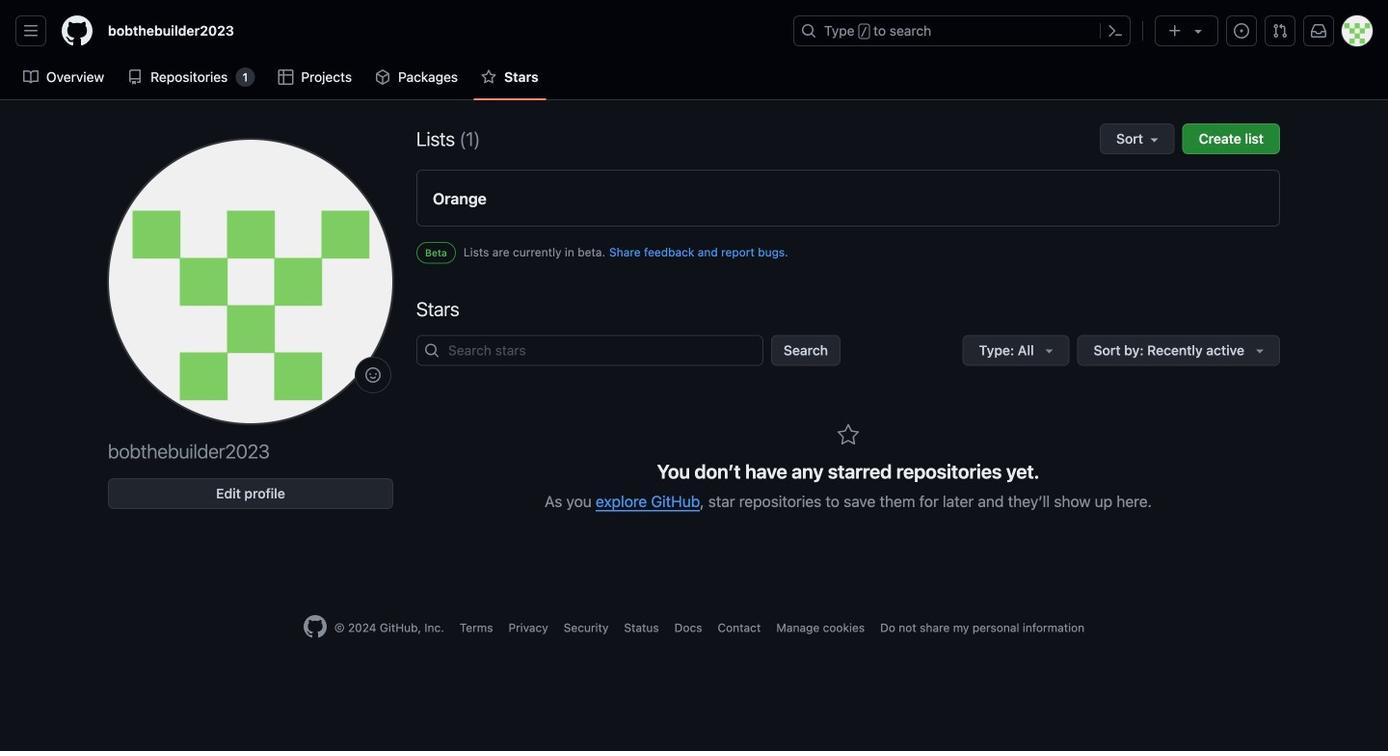 Task type: vqa. For each thing, say whether or not it's contained in the screenshot.
star icon to the top
yes



Task type: describe. For each thing, give the bounding box(es) containing it.
notifications image
[[1312, 23, 1327, 39]]

homepage image
[[304, 615, 327, 638]]

git pull request image
[[1273, 23, 1288, 39]]

homepage image
[[62, 15, 93, 46]]

repo image
[[127, 69, 143, 85]]

package image
[[375, 69, 391, 85]]

1 vertical spatial triangle down image
[[1253, 343, 1268, 358]]

issue opened image
[[1234, 23, 1250, 39]]

feature release label: beta element
[[417, 242, 456, 264]]



Task type: locate. For each thing, give the bounding box(es) containing it.
triangle down image
[[1042, 343, 1058, 358]]

triangle down image
[[1191, 23, 1206, 39], [1253, 343, 1268, 358]]

smiley image
[[366, 367, 381, 383]]

1 horizontal spatial star image
[[837, 424, 860, 447]]

1 horizontal spatial triangle down image
[[1253, 343, 1268, 358]]

0 vertical spatial star image
[[481, 69, 497, 85]]

table image
[[278, 69, 293, 85]]

0 horizontal spatial star image
[[481, 69, 497, 85]]

star image
[[481, 69, 497, 85], [837, 424, 860, 447]]

book image
[[23, 69, 39, 85]]

search image
[[424, 343, 440, 358]]

0 vertical spatial triangle down image
[[1191, 23, 1206, 39]]

plus image
[[1168, 23, 1183, 39]]

1 vertical spatial star image
[[837, 424, 860, 447]]

command palette image
[[1108, 23, 1124, 39]]

Search stars search field
[[417, 335, 764, 366]]

0 horizontal spatial triangle down image
[[1191, 23, 1206, 39]]

change your avatar image
[[108, 139, 393, 424]]



